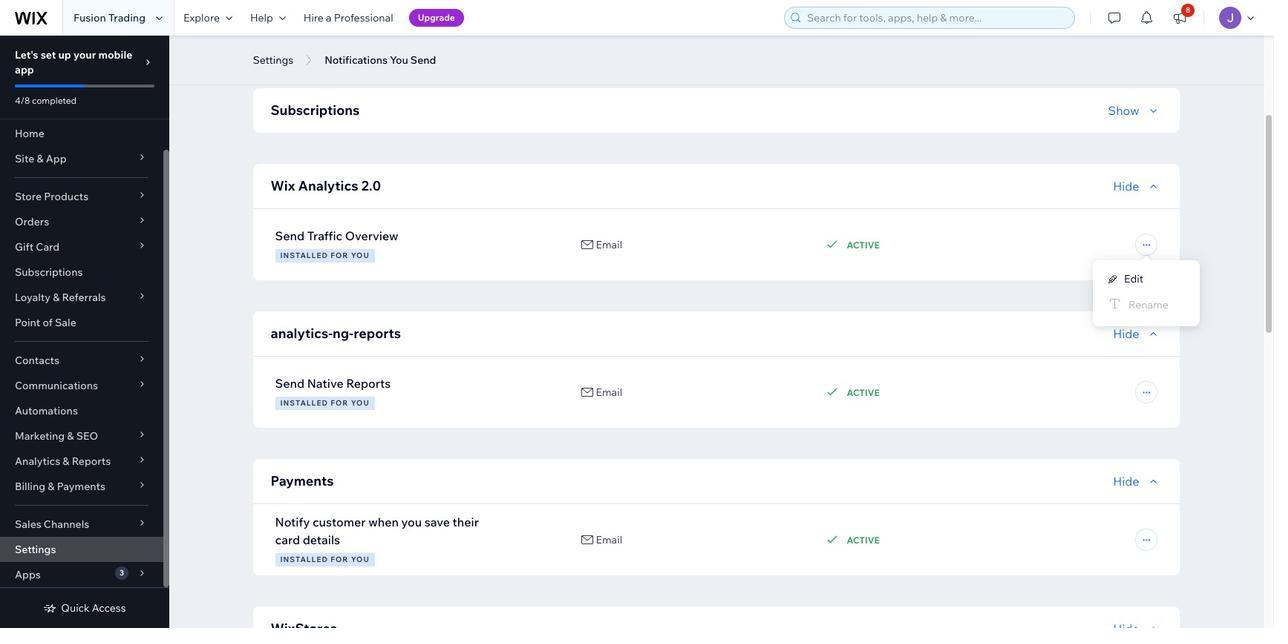 Task type: locate. For each thing, give the bounding box(es) containing it.
email
[[596, 238, 622, 252], [596, 386, 622, 400], [596, 534, 622, 547]]

send right you
[[411, 53, 436, 67]]

analytics
[[298, 177, 358, 195], [15, 455, 60, 469]]

0 horizontal spatial subscriptions
[[15, 266, 83, 279]]

for down details at the bottom of page
[[331, 555, 349, 565]]

site & app
[[15, 152, 67, 166]]

for down "native"
[[331, 399, 349, 408]]

2 show button from the top
[[1108, 102, 1162, 120]]

installed inside send traffic overview installed for you
[[280, 251, 328, 261]]

1 for from the top
[[331, 251, 349, 261]]

4/8
[[15, 95, 30, 106]]

notifications
[[325, 53, 388, 67]]

hide for reports
[[1113, 327, 1139, 342]]

settings down sales
[[15, 544, 56, 557]]

billing & payments button
[[0, 475, 163, 500]]

1 show from the top
[[1108, 27, 1139, 42]]

contacts button
[[0, 348, 163, 374]]

send
[[411, 53, 436, 67], [275, 229, 304, 244], [275, 376, 304, 391]]

site inside site & app dropdown button
[[15, 152, 34, 166]]

menu
[[1093, 268, 1200, 319]]

1 horizontal spatial subscriptions
[[271, 102, 360, 119]]

reports down seo
[[72, 455, 111, 469]]

1 vertical spatial site
[[15, 152, 34, 166]]

1 active from the top
[[847, 239, 880, 251]]

upgrade button
[[409, 9, 464, 27]]

2 vertical spatial you
[[351, 555, 370, 565]]

& left app
[[37, 152, 44, 166]]

you
[[390, 53, 408, 67]]

help
[[250, 11, 273, 25]]

2 you from the top
[[351, 399, 370, 408]]

2 installed from the top
[[280, 399, 328, 408]]

settings inside 'link'
[[15, 544, 56, 557]]

2 active from the top
[[847, 387, 880, 398]]

settings down help "button"
[[253, 53, 293, 67]]

2 vertical spatial active
[[847, 535, 880, 546]]

1 vertical spatial active
[[847, 387, 880, 398]]

reports for native
[[346, 376, 391, 391]]

0 horizontal spatial site
[[15, 152, 34, 166]]

& left seo
[[67, 430, 74, 443]]

send native reports installed for you
[[275, 376, 391, 408]]

2 hide button from the top
[[1113, 325, 1162, 343]]

payments inside dropdown button
[[57, 480, 105, 494]]

0 horizontal spatial reports
[[72, 455, 111, 469]]

for
[[331, 251, 349, 261], [331, 399, 349, 408], [331, 555, 349, 565]]

1 horizontal spatial settings
[[253, 53, 293, 67]]

you down customer
[[351, 555, 370, 565]]

subscriptions down card
[[15, 266, 83, 279]]

installed inside send native reports installed for you
[[280, 399, 328, 408]]

reports inside send native reports installed for you
[[346, 376, 391, 391]]

0 vertical spatial show
[[1108, 27, 1139, 42]]

email for reports
[[596, 386, 622, 400]]

quick access button
[[43, 602, 126, 616]]

send inside send traffic overview installed for you
[[275, 229, 304, 244]]

loyalty
[[15, 291, 50, 304]]

card
[[275, 533, 300, 548]]

of
[[43, 316, 53, 330]]

analytics down marketing
[[15, 455, 60, 469]]

app
[[15, 63, 34, 76]]

& for billing
[[48, 480, 55, 494]]

active
[[847, 239, 880, 251], [847, 387, 880, 398], [847, 535, 880, 546]]

show
[[1108, 27, 1139, 42], [1108, 103, 1139, 118]]

you
[[351, 251, 370, 261], [351, 399, 370, 408], [351, 555, 370, 565]]

your
[[74, 48, 96, 62]]

0 vertical spatial email
[[596, 238, 622, 252]]

when
[[368, 515, 399, 530]]

site for site members
[[271, 26, 296, 43]]

hire a professional link
[[295, 0, 402, 36]]

0 vertical spatial hide
[[1113, 179, 1139, 194]]

up
[[58, 48, 71, 62]]

sales channels
[[15, 518, 89, 532]]

site
[[271, 26, 296, 43], [15, 152, 34, 166]]

2 vertical spatial hide
[[1113, 475, 1139, 489]]

1 horizontal spatial reports
[[346, 376, 391, 391]]

app
[[46, 152, 67, 166]]

0 vertical spatial hide button
[[1113, 177, 1162, 195]]

installed down "native"
[[280, 399, 328, 408]]

8 button
[[1164, 0, 1196, 36]]

site for site & app
[[15, 152, 34, 166]]

analytics inside popup button
[[15, 455, 60, 469]]

site down home
[[15, 152, 34, 166]]

notifications you send button
[[317, 49, 444, 71]]

for inside send traffic overview installed for you
[[331, 251, 349, 261]]

1 email from the top
[[596, 238, 622, 252]]

hide button for 2.0
[[1113, 177, 1162, 195]]

orders button
[[0, 209, 163, 235]]

show for site members
[[1108, 27, 1139, 42]]

1 hide from the top
[[1113, 179, 1139, 194]]

you inside send native reports installed for you
[[351, 399, 370, 408]]

1 horizontal spatial site
[[271, 26, 296, 43]]

3 active from the top
[[847, 535, 880, 546]]

send inside button
[[411, 53, 436, 67]]

ng-
[[333, 325, 354, 342]]

show for subscriptions
[[1108, 103, 1139, 118]]

site down help
[[271, 26, 296, 43]]

1 vertical spatial subscriptions
[[15, 266, 83, 279]]

0 horizontal spatial analytics
[[15, 455, 60, 469]]

1 you from the top
[[351, 251, 370, 261]]

1 vertical spatial reports
[[72, 455, 111, 469]]

for inside notify customer when you save their card details installed for you
[[331, 555, 349, 565]]

3 you from the top
[[351, 555, 370, 565]]

installed down the card
[[280, 555, 328, 565]]

fusion trading
[[74, 11, 146, 25]]

2 email from the top
[[596, 386, 622, 400]]

you down reports at the bottom of the page
[[351, 399, 370, 408]]

0 vertical spatial you
[[351, 251, 370, 261]]

analytics-
[[271, 325, 333, 342]]

installed down traffic
[[280, 251, 328, 261]]

payments down analytics & reports popup button
[[57, 480, 105, 494]]

settings inside button
[[253, 53, 293, 67]]

reports right "native"
[[346, 376, 391, 391]]

0 horizontal spatial payments
[[57, 480, 105, 494]]

0 vertical spatial settings
[[253, 53, 293, 67]]

2 show from the top
[[1108, 103, 1139, 118]]

1 vertical spatial settings
[[15, 544, 56, 557]]

analytics left 2.0
[[298, 177, 358, 195]]

analytics-ng-reports
[[271, 325, 401, 342]]

you down overview
[[351, 251, 370, 261]]

gift card button
[[0, 235, 163, 260]]

you inside send traffic overview installed for you
[[351, 251, 370, 261]]

1 vertical spatial analytics
[[15, 455, 60, 469]]

2 vertical spatial hide button
[[1113, 473, 1162, 491]]

1 vertical spatial email
[[596, 386, 622, 400]]

installed
[[280, 251, 328, 261], [280, 399, 328, 408], [280, 555, 328, 565]]

3 for from the top
[[331, 555, 349, 565]]

& right loyalty
[[53, 291, 60, 304]]

send inside send native reports installed for you
[[275, 376, 304, 391]]

1 hide button from the top
[[1113, 177, 1162, 195]]

active for reports
[[847, 387, 880, 398]]

1 vertical spatial hide
[[1113, 327, 1139, 342]]

1 vertical spatial hide button
[[1113, 325, 1162, 343]]

explore
[[183, 11, 220, 25]]

0 vertical spatial show button
[[1108, 26, 1162, 44]]

0 vertical spatial send
[[411, 53, 436, 67]]

email for 2.0
[[596, 238, 622, 252]]

1 vertical spatial send
[[275, 229, 304, 244]]

send left "native"
[[275, 376, 304, 391]]

3 installed from the top
[[280, 555, 328, 565]]

rename button
[[1093, 290, 1200, 319]]

& right billing
[[48, 480, 55, 494]]

subscriptions
[[271, 102, 360, 119], [15, 266, 83, 279]]

1 horizontal spatial analytics
[[298, 177, 358, 195]]

subscriptions inside the sidebar element
[[15, 266, 83, 279]]

send left traffic
[[275, 229, 304, 244]]

show button for subscriptions
[[1108, 102, 1162, 120]]

2 vertical spatial installed
[[280, 555, 328, 565]]

referrals
[[62, 291, 106, 304]]

hide button for reports
[[1113, 325, 1162, 343]]

payments up notify
[[271, 473, 334, 490]]

marketing
[[15, 430, 65, 443]]

1 show button from the top
[[1108, 26, 1162, 44]]

installed inside notify customer when you save their card details installed for you
[[280, 555, 328, 565]]

2 vertical spatial send
[[275, 376, 304, 391]]

site members
[[271, 26, 360, 43]]

1 vertical spatial show
[[1108, 103, 1139, 118]]

1 vertical spatial installed
[[280, 399, 328, 408]]

2 vertical spatial for
[[331, 555, 349, 565]]

0 horizontal spatial settings
[[15, 544, 56, 557]]

reports inside popup button
[[72, 455, 111, 469]]

payments
[[271, 473, 334, 490], [57, 480, 105, 494]]

help button
[[241, 0, 295, 36]]

1 vertical spatial you
[[351, 399, 370, 408]]

1 installed from the top
[[280, 251, 328, 261]]

hide button
[[1113, 177, 1162, 195], [1113, 325, 1162, 343], [1113, 473, 1162, 491]]

automations link
[[0, 399, 163, 424]]

subscriptions down notifications
[[271, 102, 360, 119]]

& up billing & payments
[[63, 455, 69, 469]]

&
[[37, 152, 44, 166], [53, 291, 60, 304], [67, 430, 74, 443], [63, 455, 69, 469], [48, 480, 55, 494]]

settings for settings button
[[253, 53, 293, 67]]

for inside send native reports installed for you
[[331, 399, 349, 408]]

2 vertical spatial email
[[596, 534, 622, 547]]

0 vertical spatial active
[[847, 239, 880, 251]]

1 vertical spatial for
[[331, 399, 349, 408]]

sidebar element
[[0, 36, 169, 629]]

1 vertical spatial show button
[[1108, 102, 1162, 120]]

access
[[92, 602, 126, 616]]

Search for tools, apps, help & more... field
[[803, 7, 1070, 28]]

2 for from the top
[[331, 399, 349, 408]]

0 vertical spatial reports
[[346, 376, 391, 391]]

0 vertical spatial site
[[271, 26, 296, 43]]

0 vertical spatial installed
[[280, 251, 328, 261]]

you for 2.0
[[351, 251, 370, 261]]

for down traffic
[[331, 251, 349, 261]]

2 hide from the top
[[1113, 327, 1139, 342]]

0 vertical spatial for
[[331, 251, 349, 261]]



Task type: vqa. For each thing, say whether or not it's contained in the screenshot.
second show from the bottom
yes



Task type: describe. For each thing, give the bounding box(es) containing it.
wix analytics 2.0
[[271, 177, 381, 195]]

edit button
[[1093, 268, 1200, 290]]

sale
[[55, 316, 76, 330]]

hide for 2.0
[[1113, 179, 1139, 194]]

loyalty & referrals
[[15, 291, 106, 304]]

3
[[120, 569, 124, 578]]

you for reports
[[351, 399, 370, 408]]

show button for site members
[[1108, 26, 1162, 44]]

sales channels button
[[0, 512, 163, 538]]

reports
[[354, 325, 401, 342]]

store products button
[[0, 184, 163, 209]]

billing & payments
[[15, 480, 105, 494]]

8
[[1186, 5, 1191, 15]]

notify
[[275, 515, 310, 530]]

store
[[15, 190, 42, 203]]

& for site
[[37, 152, 44, 166]]

edit
[[1124, 273, 1144, 286]]

upgrade
[[418, 12, 455, 23]]

3 hide button from the top
[[1113, 473, 1162, 491]]

reports for &
[[72, 455, 111, 469]]

communications button
[[0, 374, 163, 399]]

trading
[[108, 11, 146, 25]]

marketing & seo
[[15, 430, 98, 443]]

save
[[425, 515, 450, 530]]

you inside notify customer when you save their card details installed for you
[[351, 555, 370, 565]]

installed for analytics
[[280, 251, 328, 261]]

home link
[[0, 121, 163, 146]]

active for 2.0
[[847, 239, 880, 251]]

overview
[[345, 229, 398, 244]]

members
[[299, 26, 360, 43]]

notifications you send
[[325, 53, 436, 67]]

native
[[307, 376, 344, 391]]

their
[[453, 515, 479, 530]]

customer
[[313, 515, 366, 530]]

point of sale link
[[0, 310, 163, 336]]

& for loyalty
[[53, 291, 60, 304]]

quick
[[61, 602, 90, 616]]

point
[[15, 316, 40, 330]]

point of sale
[[15, 316, 76, 330]]

store products
[[15, 190, 88, 203]]

contacts
[[15, 354, 59, 368]]

menu containing edit
[[1093, 268, 1200, 319]]

marketing & seo button
[[0, 424, 163, 449]]

for for ng-
[[331, 399, 349, 408]]

& for analytics
[[63, 455, 69, 469]]

notify customer when you save their card details installed for you
[[275, 515, 479, 565]]

orders
[[15, 215, 49, 229]]

3 hide from the top
[[1113, 475, 1139, 489]]

billing
[[15, 480, 45, 494]]

send for analytics-ng-reports
[[275, 376, 304, 391]]

send for wix analytics 2.0
[[275, 229, 304, 244]]

settings link
[[0, 538, 163, 563]]

subscriptions link
[[0, 260, 163, 285]]

gift
[[15, 241, 34, 254]]

sales
[[15, 518, 41, 532]]

send traffic overview installed for you
[[275, 229, 398, 261]]

hire a professional
[[304, 11, 393, 25]]

3 email from the top
[[596, 534, 622, 547]]

automations
[[15, 405, 78, 418]]

details
[[303, 533, 340, 548]]

communications
[[15, 379, 98, 393]]

quick access
[[61, 602, 126, 616]]

settings button
[[245, 49, 301, 71]]

let's set up your mobile app
[[15, 48, 132, 76]]

2.0
[[361, 177, 381, 195]]

1 horizontal spatial payments
[[271, 473, 334, 490]]

site & app button
[[0, 146, 163, 172]]

0 vertical spatial subscriptions
[[271, 102, 360, 119]]

products
[[44, 190, 88, 203]]

apps
[[15, 569, 41, 582]]

0 vertical spatial analytics
[[298, 177, 358, 195]]

you
[[401, 515, 422, 530]]

mobile
[[98, 48, 132, 62]]

set
[[41, 48, 56, 62]]

channels
[[44, 518, 89, 532]]

hire
[[304, 11, 324, 25]]

analytics & reports button
[[0, 449, 163, 475]]

& for marketing
[[67, 430, 74, 443]]

completed
[[32, 95, 77, 106]]

rename
[[1129, 298, 1169, 312]]

fusion
[[74, 11, 106, 25]]

4/8 completed
[[15, 95, 77, 106]]

traffic
[[307, 229, 342, 244]]

settings for the settings 'link'
[[15, 544, 56, 557]]

installed for ng-
[[280, 399, 328, 408]]

loyalty & referrals button
[[0, 285, 163, 310]]

let's
[[15, 48, 38, 62]]

a
[[326, 11, 332, 25]]

gift card
[[15, 241, 60, 254]]

analytics & reports
[[15, 455, 111, 469]]

for for analytics
[[331, 251, 349, 261]]

home
[[15, 127, 44, 140]]



